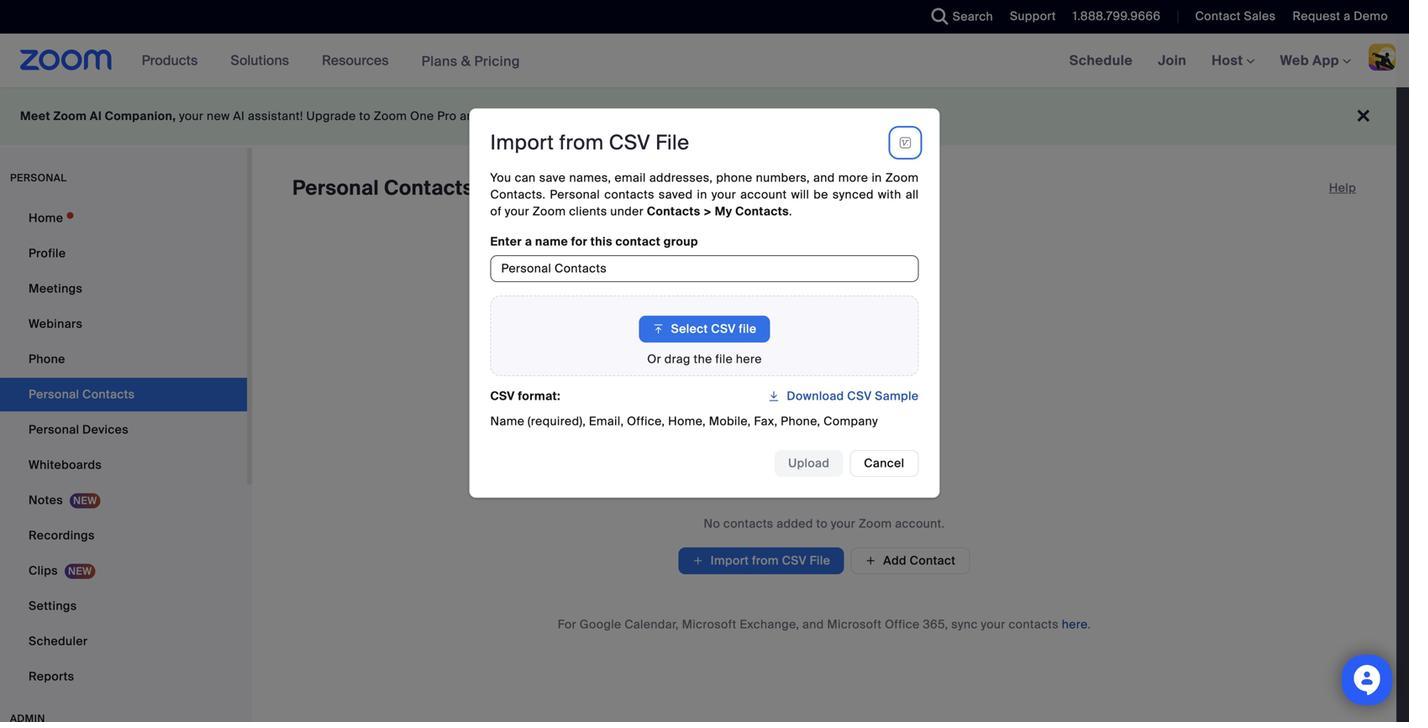 Task type: locate. For each thing, give the bounding box(es) containing it.
0 horizontal spatial contacts
[[384, 175, 474, 201]]

and left get
[[460, 108, 481, 124]]

1 vertical spatial here
[[1062, 617, 1088, 633]]

here link
[[1062, 617, 1088, 633]]

0 horizontal spatial in
[[697, 187, 707, 203]]

be
[[814, 187, 828, 203]]

your right added at the right bottom
[[831, 516, 856, 532]]

meet zoom ai companion, your new ai assistant! upgrade to zoom one pro and get access to ai companion at no additional cost. upgrade today
[[20, 108, 860, 124]]

contacts right no
[[723, 516, 774, 532]]

0 vertical spatial import from csv file
[[490, 130, 689, 156]]

2 horizontal spatial contacts
[[1009, 617, 1059, 633]]

file inside button
[[810, 553, 831, 569]]

csv down companion
[[609, 130, 650, 156]]

profile
[[29, 246, 66, 261]]

zoom up add at bottom right
[[859, 516, 892, 532]]

assistant!
[[248, 108, 303, 124]]

and inside you can save names, email addresses, phone numbers, and more in zoom contacts. personal contacts saved in your account will be synced with all of your zoom clients under
[[813, 170, 835, 186]]

0 vertical spatial file
[[656, 130, 689, 156]]

0 horizontal spatial ai
[[90, 108, 102, 124]]

microsoft left the office
[[827, 617, 882, 633]]

1 ai from the left
[[90, 108, 102, 124]]

contacts left here link
[[1009, 617, 1059, 633]]

zoom up all
[[886, 170, 919, 186]]

file right the
[[715, 352, 733, 367]]

1 vertical spatial contacts
[[723, 516, 774, 532]]

add image inside import from csv file button
[[692, 553, 704, 570]]

0 horizontal spatial contact
[[910, 553, 956, 569]]

2 ai from the left
[[233, 108, 245, 124]]

contacts down the account
[[735, 204, 789, 219]]

in up the >
[[697, 187, 707, 203]]

format:
[[518, 389, 561, 404]]

1 vertical spatial from
[[752, 553, 779, 569]]

a right the enter
[[525, 234, 532, 250]]

meet
[[20, 108, 50, 124]]

plans & pricing link
[[422, 52, 520, 70], [422, 52, 520, 70]]

add image down no
[[692, 553, 704, 570]]

import from csv file down added at the right bottom
[[711, 553, 831, 569]]

import inside application
[[490, 130, 554, 156]]

access
[[506, 108, 548, 124]]

1 vertical spatial import
[[711, 553, 749, 569]]

personal devices link
[[0, 413, 247, 447]]

name
[[490, 414, 525, 429]]

contact inside button
[[910, 553, 956, 569]]

contact left the 'sales'
[[1195, 8, 1241, 24]]

whiteboards link
[[0, 449, 247, 482]]

0 horizontal spatial add image
[[692, 553, 704, 570]]

no contacts added to your zoom account.
[[704, 516, 945, 532]]

or
[[647, 352, 661, 367]]

your up my
[[712, 187, 736, 203]]

your right sync
[[981, 617, 1006, 633]]

1 horizontal spatial file
[[810, 553, 831, 569]]

1 horizontal spatial here
[[1062, 617, 1088, 633]]

add image inside button
[[865, 554, 877, 569]]

csv up name at the bottom left
[[490, 389, 515, 404]]

contact sales link
[[1183, 0, 1280, 34], [1195, 8, 1276, 24]]

personal contacts is available only on clients with version 5.8.3 or later. image
[[894, 135, 917, 150]]

file
[[739, 321, 757, 337], [715, 352, 733, 367]]

to right the access
[[551, 108, 562, 124]]

personal inside menu
[[29, 422, 79, 438]]

import from csv file application
[[490, 129, 919, 156]]

0 horizontal spatial .
[[789, 204, 792, 219]]

2 horizontal spatial ai
[[565, 108, 577, 124]]

add image left add at bottom right
[[865, 554, 877, 569]]

from down added at the right bottom
[[752, 553, 779, 569]]

1 vertical spatial import from csv file
[[711, 553, 831, 569]]

a
[[1344, 8, 1351, 24], [525, 234, 532, 250]]

contacts down one
[[384, 175, 474, 201]]

home,
[[668, 414, 706, 429]]

name
[[535, 234, 568, 250]]

microsoft right calendar,
[[682, 617, 737, 633]]

2 upgrade from the left
[[773, 108, 823, 124]]

0 vertical spatial here
[[736, 352, 762, 367]]

1 horizontal spatial personal
[[292, 175, 379, 201]]

0 horizontal spatial microsoft
[[682, 617, 737, 633]]

fax,
[[754, 414, 778, 429]]

0 horizontal spatial to
[[359, 108, 371, 124]]

1 vertical spatial and
[[813, 170, 835, 186]]

file up or drag the file here
[[739, 321, 757, 337]]

personal devices
[[29, 422, 129, 438]]

1 horizontal spatial ai
[[233, 108, 245, 124]]

banner
[[0, 34, 1409, 89]]

0 vertical spatial in
[[872, 170, 882, 186]]

whiteboards
[[29, 458, 102, 473]]

plans
[[422, 52, 458, 70]]

upgrade right cost.
[[773, 108, 823, 124]]

upgrade today link
[[773, 108, 860, 124]]

upgrade down the product information navigation
[[306, 108, 356, 124]]

pricing
[[474, 52, 520, 70]]

file down no
[[656, 130, 689, 156]]

0 horizontal spatial personal
[[29, 422, 79, 438]]

file down no contacts added to your zoom account. at the bottom of page
[[810, 553, 831, 569]]

.
[[789, 204, 792, 219], [1088, 617, 1091, 633]]

request a demo
[[1293, 8, 1388, 24]]

365,
[[923, 617, 948, 633]]

schedule
[[1069, 52, 1133, 69]]

0 vertical spatial .
[[789, 204, 792, 219]]

for
[[558, 617, 576, 633]]

1 horizontal spatial contacts
[[647, 204, 701, 219]]

1 horizontal spatial contact
[[1195, 8, 1241, 24]]

csv inside application
[[609, 130, 650, 156]]

import from csv file
[[490, 130, 689, 156], [711, 553, 831, 569]]

new
[[207, 108, 230, 124]]

cost.
[[741, 108, 770, 124]]

save
[[539, 170, 566, 186]]

contacts
[[384, 175, 474, 201], [647, 204, 701, 219], [735, 204, 789, 219]]

account.
[[895, 516, 945, 532]]

for
[[571, 234, 588, 250]]

contact sales link up the meetings navigation
[[1195, 8, 1276, 24]]

upload alt thin image
[[653, 321, 664, 338]]

you
[[490, 170, 511, 186]]

a left demo
[[1344, 8, 1351, 24]]

pro
[[437, 108, 457, 124]]

import from csv file up the names,
[[490, 130, 689, 156]]

contacts down saved
[[647, 204, 701, 219]]

and
[[460, 108, 481, 124], [813, 170, 835, 186], [803, 617, 824, 633]]

contacts.
[[490, 187, 546, 203]]

reports
[[29, 669, 74, 685]]

ai left companion
[[565, 108, 577, 124]]

import from csv file dialog
[[469, 108, 940, 498]]

1 upgrade from the left
[[306, 108, 356, 124]]

contacts inside you can save names, email addresses, phone numbers, and more in zoom contacts. personal contacts saved in your account will be synced with all of your zoom clients under
[[604, 187, 655, 203]]

0 horizontal spatial contacts
[[604, 187, 655, 203]]

a inside import from csv file dialog
[[525, 234, 532, 250]]

1 horizontal spatial file
[[739, 321, 757, 337]]

your
[[179, 108, 204, 124], [712, 187, 736, 203], [505, 204, 529, 219], [831, 516, 856, 532], [981, 617, 1006, 633]]

to left one
[[359, 108, 371, 124]]

zoom
[[53, 108, 87, 124], [374, 108, 407, 124], [886, 170, 919, 186], [533, 204, 566, 219], [859, 516, 892, 532]]

0 horizontal spatial from
[[559, 130, 604, 156]]

2 horizontal spatial contacts
[[735, 204, 789, 219]]

in up with
[[872, 170, 882, 186]]

0 vertical spatial and
[[460, 108, 481, 124]]

2 horizontal spatial personal
[[550, 187, 600, 203]]

0 horizontal spatial file
[[656, 130, 689, 156]]

import down the access
[[490, 130, 554, 156]]

phone,
[[781, 414, 820, 429]]

request
[[1293, 8, 1341, 24]]

one
[[410, 108, 434, 124]]

0 vertical spatial import
[[490, 130, 554, 156]]

1 vertical spatial file
[[715, 352, 733, 367]]

0 vertical spatial from
[[559, 130, 604, 156]]

0 horizontal spatial here
[[736, 352, 762, 367]]

Contact Group Name Input text field
[[490, 255, 919, 282]]

office,
[[627, 414, 665, 429]]

1 vertical spatial a
[[525, 234, 532, 250]]

enter a name for this contact group
[[490, 234, 698, 250]]

0 vertical spatial contacts
[[604, 187, 655, 203]]

and up be
[[813, 170, 835, 186]]

email
[[615, 170, 646, 186]]

0 vertical spatial a
[[1344, 8, 1351, 24]]

0 horizontal spatial import from csv file
[[490, 130, 689, 156]]

1 horizontal spatial .
[[1088, 617, 1091, 633]]

home link
[[0, 202, 247, 235]]

1 horizontal spatial import
[[711, 553, 749, 569]]

from up the names,
[[559, 130, 604, 156]]

1 horizontal spatial a
[[1344, 8, 1351, 24]]

your left new
[[179, 108, 204, 124]]

personal for personal contacts
[[292, 175, 379, 201]]

1 horizontal spatial in
[[872, 170, 882, 186]]

to
[[359, 108, 371, 124], [551, 108, 562, 124], [816, 516, 828, 532]]

import down no
[[711, 553, 749, 569]]

meetings navigation
[[1057, 34, 1409, 89]]

contacts down 'email'
[[604, 187, 655, 203]]

ai left companion,
[[90, 108, 102, 124]]

personal contacts
[[292, 175, 474, 201]]

add image
[[692, 553, 704, 570], [865, 554, 877, 569]]

contact
[[1195, 8, 1241, 24], [910, 553, 956, 569]]

. inside import from csv file dialog
[[789, 204, 792, 219]]

will
[[791, 187, 809, 203]]

scheduler link
[[0, 625, 247, 659]]

0 vertical spatial file
[[739, 321, 757, 337]]

contact right add at bottom right
[[910, 553, 956, 569]]

join link
[[1145, 34, 1199, 87]]

1 horizontal spatial add image
[[865, 554, 877, 569]]

0 horizontal spatial import
[[490, 130, 554, 156]]

1 horizontal spatial contacts
[[723, 516, 774, 532]]

contacts
[[604, 187, 655, 203], [723, 516, 774, 532], [1009, 617, 1059, 633]]

zoom right meet
[[53, 108, 87, 124]]

0 horizontal spatial upgrade
[[306, 108, 356, 124]]

1 vertical spatial file
[[810, 553, 831, 569]]

download csv sample link
[[768, 383, 919, 410]]

webinars link
[[0, 308, 247, 341]]

1 vertical spatial contact
[[910, 553, 956, 569]]

and right exchange,
[[803, 617, 824, 633]]

contacts > my contacts .
[[647, 204, 792, 219]]

personal menu menu
[[0, 202, 247, 696]]

under
[[610, 204, 644, 219]]

ai right new
[[233, 108, 245, 124]]

1 horizontal spatial microsoft
[[827, 617, 882, 633]]

personal inside you can save names, email addresses, phone numbers, and more in zoom contacts. personal contacts saved in your account will be synced with all of your zoom clients under
[[550, 187, 600, 203]]

1 horizontal spatial from
[[752, 553, 779, 569]]

1 horizontal spatial import from csv file
[[711, 553, 831, 569]]

from
[[559, 130, 604, 156], [752, 553, 779, 569]]

1 horizontal spatial upgrade
[[773, 108, 823, 124]]

3 ai from the left
[[565, 108, 577, 124]]

upgrade
[[306, 108, 356, 124], [773, 108, 823, 124]]

to right added at the right bottom
[[816, 516, 828, 532]]

support
[[1010, 8, 1056, 24]]

office
[[885, 617, 920, 633]]

0 horizontal spatial a
[[525, 234, 532, 250]]

&
[[461, 52, 471, 70]]



Task type: vqa. For each thing, say whether or not it's contained in the screenshot.
the Personal Devices link
yes



Task type: describe. For each thing, give the bounding box(es) containing it.
more
[[838, 170, 868, 186]]

file inside button
[[739, 321, 757, 337]]

contact sales link up join
[[1183, 0, 1280, 34]]

zoom up name
[[533, 204, 566, 219]]

a for request
[[1344, 8, 1351, 24]]

sales
[[1244, 8, 1276, 24]]

or drag the file here
[[647, 352, 762, 367]]

mobile,
[[709, 414, 751, 429]]

phone link
[[0, 343, 247, 376]]

add image for add
[[865, 554, 877, 569]]

schedule link
[[1057, 34, 1145, 87]]

with
[[878, 187, 901, 203]]

csv down added at the right bottom
[[782, 553, 807, 569]]

contact
[[616, 234, 661, 250]]

home
[[29, 211, 63, 226]]

my
[[715, 204, 732, 219]]

today
[[826, 108, 860, 124]]

can
[[515, 170, 536, 186]]

2 vertical spatial and
[[803, 617, 824, 633]]

banner containing schedule
[[0, 34, 1409, 89]]

of
[[490, 204, 502, 219]]

import inside button
[[711, 553, 749, 569]]

join
[[1158, 52, 1187, 69]]

import from csv file inside import from csv file button
[[711, 553, 831, 569]]

from inside application
[[559, 130, 604, 156]]

notes link
[[0, 484, 247, 518]]

2 horizontal spatial to
[[816, 516, 828, 532]]

exchange,
[[740, 617, 799, 633]]

personal
[[10, 171, 67, 184]]

cancel
[[864, 456, 905, 471]]

contact sales
[[1195, 8, 1276, 24]]

no
[[704, 516, 720, 532]]

1.888.799.9666
[[1073, 8, 1161, 24]]

you can save names, email addresses, phone numbers, and more in zoom contacts. personal contacts saved in your account will be synced with all of your zoom clients under
[[490, 170, 919, 219]]

google
[[580, 617, 622, 633]]

import from csv file inside import from csv file application
[[490, 130, 689, 156]]

saved
[[659, 187, 693, 203]]

notes
[[29, 493, 63, 508]]

1 vertical spatial .
[[1088, 617, 1091, 633]]

select csv file
[[671, 321, 757, 337]]

plans & pricing
[[422, 52, 520, 70]]

add image for import
[[692, 553, 704, 570]]

scheduler
[[29, 634, 88, 650]]

(required),
[[528, 414, 586, 429]]

from inside button
[[752, 553, 779, 569]]

help link
[[1329, 175, 1356, 202]]

download alt thin image
[[768, 388, 780, 405]]

reports link
[[0, 661, 247, 694]]

download csv sample
[[787, 389, 919, 404]]

csv right select
[[711, 321, 736, 337]]

names,
[[569, 170, 611, 186]]

sample
[[875, 389, 919, 404]]

1 vertical spatial in
[[697, 187, 707, 203]]

webinars
[[29, 316, 83, 332]]

2 microsoft from the left
[[827, 617, 882, 633]]

select csv file button
[[639, 316, 770, 343]]

1 horizontal spatial to
[[551, 108, 562, 124]]

no
[[664, 108, 678, 124]]

add contact
[[883, 553, 956, 569]]

email,
[[589, 414, 624, 429]]

help
[[1329, 180, 1356, 196]]

enter
[[490, 234, 522, 250]]

1 microsoft from the left
[[682, 617, 737, 633]]

and inside 'meet zoom ai companion,' footer
[[460, 108, 481, 124]]

addresses,
[[649, 170, 713, 186]]

added
[[777, 516, 813, 532]]

get
[[485, 108, 503, 124]]

0 vertical spatial contact
[[1195, 8, 1241, 24]]

here inside import from csv file dialog
[[736, 352, 762, 367]]

your down contacts.
[[505, 204, 529, 219]]

phone
[[29, 352, 65, 367]]

select
[[671, 321, 708, 337]]

settings
[[29, 599, 77, 614]]

0 horizontal spatial file
[[715, 352, 733, 367]]

demo
[[1354, 8, 1388, 24]]

file inside application
[[656, 130, 689, 156]]

clips link
[[0, 555, 247, 588]]

devices
[[82, 422, 129, 438]]

companion
[[580, 108, 646, 124]]

meetings link
[[0, 272, 247, 306]]

for google calendar, microsoft exchange, and microsoft office 365, sync your contacts here .
[[558, 617, 1091, 633]]

recordings link
[[0, 519, 247, 553]]

meetings
[[29, 281, 83, 297]]

companion,
[[105, 108, 176, 124]]

profile link
[[0, 237, 247, 271]]

clients
[[569, 204, 607, 219]]

numbers,
[[756, 170, 810, 186]]

cancel button
[[850, 450, 919, 477]]

a for enter
[[525, 234, 532, 250]]

company
[[824, 414, 878, 429]]

csv up company
[[847, 389, 872, 404]]

personal for personal devices
[[29, 422, 79, 438]]

upload button
[[775, 450, 843, 477]]

your inside 'meet zoom ai companion,' footer
[[179, 108, 204, 124]]

all
[[906, 187, 919, 203]]

calendar,
[[625, 617, 679, 633]]

2 vertical spatial contacts
[[1009, 617, 1059, 633]]

>
[[704, 204, 712, 219]]

product information navigation
[[129, 34, 533, 89]]

group
[[664, 234, 698, 250]]

this
[[591, 234, 613, 250]]

sync
[[951, 617, 978, 633]]

account
[[740, 187, 787, 203]]

meet zoom ai companion, footer
[[0, 87, 1397, 145]]

add
[[883, 553, 907, 569]]

settings link
[[0, 590, 247, 624]]

zoom left one
[[374, 108, 407, 124]]

zoom logo image
[[20, 50, 112, 71]]

download
[[787, 389, 844, 404]]



